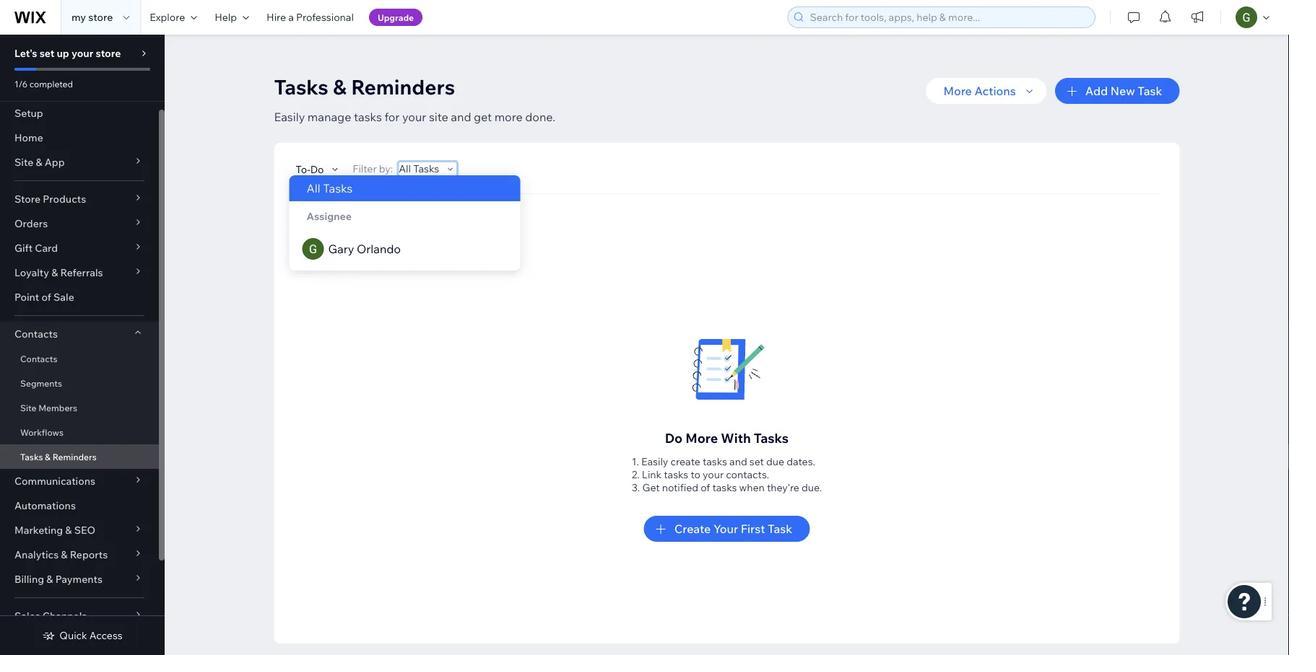 Task type: vqa. For each thing, say whether or not it's contained in the screenshot.
the topmost task
yes



Task type: locate. For each thing, give the bounding box(es) containing it.
add new task button
[[1055, 78, 1180, 104]]

0 horizontal spatial task
[[768, 522, 792, 537]]

store right my
[[88, 11, 113, 23]]

0 horizontal spatial more
[[685, 430, 718, 446]]

point of sale link
[[0, 285, 159, 310]]

2 vertical spatial your
[[703, 469, 724, 481]]

contacts for contacts "link"
[[20, 353, 57, 364]]

loyalty & referrals
[[14, 266, 103, 279]]

tasks inside button
[[413, 162, 439, 175]]

1. easily create tasks and set due dates. 2. link tasks to your contacts. 3. get notified of tasks when they're due.
[[632, 456, 822, 494]]

1 vertical spatial reminders
[[52, 452, 97, 463]]

all tasks inside option
[[306, 181, 353, 196]]

easily
[[274, 110, 305, 124], [641, 456, 668, 468]]

store inside sidebar element
[[96, 47, 121, 60]]

all tasks for all tasks button
[[399, 162, 439, 175]]

reminders up communications popup button
[[52, 452, 97, 463]]

and up contacts.
[[729, 456, 747, 468]]

1 vertical spatial contacts
[[20, 353, 57, 364]]

easily left manage
[[274, 110, 305, 124]]

set left up
[[40, 47, 54, 60]]

1 horizontal spatial reminders
[[351, 74, 455, 99]]

contacts link
[[0, 347, 159, 371]]

1 horizontal spatial of
[[701, 482, 710, 494]]

explore
[[150, 11, 185, 23]]

reports
[[70, 549, 108, 561]]

1 horizontal spatial task
[[1138, 84, 1162, 98]]

your right up
[[71, 47, 93, 60]]

gift card button
[[0, 236, 159, 261]]

of inside sidebar element
[[41, 291, 51, 304]]

0 vertical spatial site
[[14, 156, 33, 169]]

get
[[474, 110, 492, 124]]

task
[[1138, 84, 1162, 98], [768, 522, 792, 537]]

list box
[[289, 175, 520, 271]]

quick access
[[59, 630, 123, 642]]

add new task
[[1085, 84, 1162, 98]]

and left get at the left top
[[451, 110, 471, 124]]

task right first
[[768, 522, 792, 537]]

your right to
[[703, 469, 724, 481]]

communications button
[[0, 469, 159, 494]]

0 horizontal spatial your
[[71, 47, 93, 60]]

site for site members
[[20, 403, 36, 413]]

site
[[14, 156, 33, 169], [20, 403, 36, 413]]

set inside 1. easily create tasks and set due dates. 2. link tasks to your contacts. 3. get notified of tasks when they're due.
[[749, 456, 764, 468]]

do left filter
[[310, 163, 324, 175]]

tasks & reminders up for
[[274, 74, 455, 99]]

when
[[739, 482, 765, 494]]

1 vertical spatial store
[[96, 47, 121, 60]]

& for billing & payments popup button
[[46, 573, 53, 586]]

notified
[[662, 482, 698, 494]]

easily inside 1. easily create tasks and set due dates. 2. link tasks to your contacts. 3. get notified of tasks when they're due.
[[641, 456, 668, 468]]

marketing & seo button
[[0, 519, 159, 543]]

your right for
[[402, 110, 426, 124]]

0 vertical spatial all tasks
[[399, 162, 439, 175]]

0 vertical spatial more
[[943, 84, 972, 98]]

filter
[[353, 162, 377, 175]]

1 horizontal spatial all
[[399, 162, 411, 175]]

1 vertical spatial your
[[402, 110, 426, 124]]

1 vertical spatial and
[[729, 456, 747, 468]]

0 horizontal spatial do
[[310, 163, 324, 175]]

contacts for contacts dropdown button on the left of the page
[[14, 328, 58, 340]]

site & app
[[14, 156, 65, 169]]

0 vertical spatial task
[[1138, 84, 1162, 98]]

all right by:
[[399, 162, 411, 175]]

more actions button
[[926, 78, 1046, 104]]

tasks & reminders link
[[0, 445, 159, 469]]

0 vertical spatial and
[[451, 110, 471, 124]]

all tasks
[[399, 162, 439, 175], [306, 181, 353, 196]]

1 vertical spatial all
[[306, 181, 320, 196]]

tasks down to-do button
[[323, 181, 353, 196]]

workflows
[[20, 427, 64, 438]]

do up 'create'
[[665, 430, 683, 446]]

tasks
[[274, 74, 328, 99], [413, 162, 439, 175], [323, 181, 353, 196], [754, 430, 789, 446], [20, 452, 43, 463]]

0 vertical spatial do
[[310, 163, 324, 175]]

all tasks button
[[399, 162, 456, 175]]

professional
[[296, 11, 354, 23]]

and inside 1. easily create tasks and set due dates. 2. link tasks to your contacts. 3. get notified of tasks when they're due.
[[729, 456, 747, 468]]

1.
[[632, 456, 639, 468]]

home
[[14, 131, 43, 144]]

store down my store
[[96, 47, 121, 60]]

of right notified
[[701, 482, 710, 494]]

1 vertical spatial of
[[701, 482, 710, 494]]

all tasks up all tasks option
[[399, 162, 439, 175]]

site members
[[20, 403, 77, 413]]

site inside popup button
[[14, 156, 33, 169]]

2 horizontal spatial your
[[703, 469, 724, 481]]

0 vertical spatial easily
[[274, 110, 305, 124]]

0 horizontal spatial all tasks
[[306, 181, 353, 196]]

1 horizontal spatial more
[[943, 84, 972, 98]]

all tasks option
[[289, 175, 520, 201]]

billing & payments button
[[0, 568, 159, 592]]

set up contacts.
[[749, 456, 764, 468]]

1 vertical spatial easily
[[641, 456, 668, 468]]

tasks down workflows
[[20, 452, 43, 463]]

0 vertical spatial all
[[399, 162, 411, 175]]

orders
[[14, 217, 48, 230]]

0 horizontal spatial of
[[41, 291, 51, 304]]

0 horizontal spatial tasks & reminders
[[20, 452, 97, 463]]

0 horizontal spatial reminders
[[52, 452, 97, 463]]

contacts.
[[726, 469, 769, 481]]

& right loyalty
[[51, 266, 58, 279]]

tasks
[[354, 110, 382, 124], [703, 456, 727, 468], [664, 469, 688, 481], [712, 482, 737, 494]]

my
[[71, 11, 86, 23]]

& left app
[[36, 156, 42, 169]]

contacts up segments
[[20, 353, 57, 364]]

1 vertical spatial tasks & reminders
[[20, 452, 97, 463]]

site down segments
[[20, 403, 36, 413]]

& down workflows
[[45, 452, 51, 463]]

get
[[642, 482, 660, 494]]

store products
[[14, 193, 86, 205]]

more left actions
[[943, 84, 972, 98]]

0 horizontal spatial easily
[[274, 110, 305, 124]]

0 vertical spatial contacts
[[14, 328, 58, 340]]

0 horizontal spatial and
[[451, 110, 471, 124]]

contacts inside dropdown button
[[14, 328, 58, 340]]

gary orlando image
[[302, 238, 324, 260]]

3.
[[632, 482, 640, 494]]

1 horizontal spatial easily
[[641, 456, 668, 468]]

of left sale
[[41, 291, 51, 304]]

analytics
[[14, 549, 59, 561]]

set
[[40, 47, 54, 60], [749, 456, 764, 468]]

0 vertical spatial your
[[71, 47, 93, 60]]

store products button
[[0, 187, 159, 212]]

tasks up all tasks option
[[413, 162, 439, 175]]

1 vertical spatial all tasks
[[306, 181, 353, 196]]

to
[[691, 469, 700, 481]]

1 vertical spatial set
[[749, 456, 764, 468]]

1 horizontal spatial set
[[749, 456, 764, 468]]

all inside button
[[399, 162, 411, 175]]

sales channels button
[[0, 604, 159, 629]]

0 vertical spatial of
[[41, 291, 51, 304]]

members
[[38, 403, 77, 413]]

point
[[14, 291, 39, 304]]

1 horizontal spatial and
[[729, 456, 747, 468]]

hire
[[267, 11, 286, 23]]

tasks & reminders
[[274, 74, 455, 99], [20, 452, 97, 463]]

task right new
[[1138, 84, 1162, 98]]

site down home
[[14, 156, 33, 169]]

0 vertical spatial set
[[40, 47, 54, 60]]

1 vertical spatial do
[[665, 430, 683, 446]]

0 horizontal spatial all
[[306, 181, 320, 196]]

all inside option
[[306, 181, 320, 196]]

tasks up due
[[754, 430, 789, 446]]

all tasks inside button
[[399, 162, 439, 175]]

gary
[[328, 242, 354, 256]]

all for all tasks button
[[399, 162, 411, 175]]

filter by:
[[353, 162, 393, 175]]

& right billing
[[46, 573, 53, 586]]

1 horizontal spatial all tasks
[[399, 162, 439, 175]]

all tasks down to-do button
[[306, 181, 353, 196]]

0 vertical spatial tasks & reminders
[[274, 74, 455, 99]]

more up 'create'
[[685, 430, 718, 446]]

0 horizontal spatial set
[[40, 47, 54, 60]]

& left reports at the left bottom
[[61, 549, 68, 561]]

Search for tools, apps, help & more... field
[[806, 7, 1090, 27]]

&
[[333, 74, 347, 99], [36, 156, 42, 169], [51, 266, 58, 279], [45, 452, 51, 463], [65, 524, 72, 537], [61, 549, 68, 561], [46, 573, 53, 586]]

easily up link
[[641, 456, 668, 468]]

contacts inside "link"
[[20, 353, 57, 364]]

all for all tasks option
[[306, 181, 320, 196]]

contacts button
[[0, 322, 159, 347]]

actions
[[975, 84, 1016, 98]]

all down to-do
[[306, 181, 320, 196]]

contacts down point of sale
[[14, 328, 58, 340]]

help
[[215, 11, 237, 23]]

tasks & reminders up communications
[[20, 452, 97, 463]]

reminders
[[351, 74, 455, 99], [52, 452, 97, 463]]

set inside sidebar element
[[40, 47, 54, 60]]

help button
[[206, 0, 258, 35]]

all tasks for all tasks option
[[306, 181, 353, 196]]

for
[[384, 110, 400, 124]]

loyalty & referrals button
[[0, 261, 159, 285]]

& left seo
[[65, 524, 72, 537]]

contacts
[[14, 328, 58, 340], [20, 353, 57, 364]]

tasks down do more with tasks
[[703, 456, 727, 468]]

a
[[288, 11, 294, 23]]

1 vertical spatial site
[[20, 403, 36, 413]]

your inside sidebar element
[[71, 47, 93, 60]]

your
[[713, 522, 738, 537]]

reminders up for
[[351, 74, 455, 99]]

& inside popup button
[[46, 573, 53, 586]]

new
[[1111, 84, 1135, 98]]



Task type: describe. For each thing, give the bounding box(es) containing it.
easily manage tasks for your site and get more done.
[[274, 110, 555, 124]]

add
[[1085, 84, 1108, 98]]

due.
[[802, 482, 822, 494]]

do more with tasks
[[665, 430, 789, 446]]

analytics & reports
[[14, 549, 108, 561]]

segments
[[20, 378, 62, 389]]

1 horizontal spatial your
[[402, 110, 426, 124]]

to-do button
[[296, 163, 341, 176]]

do inside button
[[310, 163, 324, 175]]

site members link
[[0, 396, 159, 420]]

link
[[642, 469, 662, 481]]

dates.
[[787, 456, 815, 468]]

& for loyalty & referrals popup button
[[51, 266, 58, 279]]

let's set up your store
[[14, 47, 121, 60]]

1 horizontal spatial tasks & reminders
[[274, 74, 455, 99]]

1/6 completed
[[14, 78, 73, 89]]

gary orlando
[[328, 242, 401, 256]]

app
[[45, 156, 65, 169]]

quick access button
[[42, 630, 123, 643]]

access
[[89, 630, 123, 642]]

quick
[[59, 630, 87, 642]]

0 vertical spatial reminders
[[351, 74, 455, 99]]

workflows link
[[0, 420, 159, 445]]

they're
[[767, 482, 799, 494]]

first
[[741, 522, 765, 537]]

more
[[494, 110, 523, 124]]

due
[[766, 456, 784, 468]]

done.
[[525, 110, 555, 124]]

more actions
[[943, 84, 1016, 98]]

setup
[[14, 107, 43, 120]]

more inside button
[[943, 84, 972, 98]]

with
[[721, 430, 751, 446]]

2.
[[632, 469, 640, 481]]

orlando
[[357, 242, 401, 256]]

setup link
[[0, 101, 159, 126]]

automations link
[[0, 494, 159, 519]]

hire a professional
[[267, 11, 354, 23]]

create
[[674, 522, 711, 537]]

analytics & reports button
[[0, 543, 159, 568]]

home link
[[0, 126, 159, 150]]

segments link
[[0, 371, 159, 396]]

tasks inside option
[[323, 181, 353, 196]]

tasks inside sidebar element
[[20, 452, 43, 463]]

to-
[[296, 163, 310, 175]]

up
[[57, 47, 69, 60]]

gift
[[14, 242, 33, 255]]

1 vertical spatial task
[[768, 522, 792, 537]]

to-do
[[296, 163, 324, 175]]

completed
[[29, 78, 73, 89]]

sales
[[14, 610, 40, 623]]

by:
[[379, 162, 393, 175]]

billing
[[14, 573, 44, 586]]

sales channels
[[14, 610, 87, 623]]

& up manage
[[333, 74, 347, 99]]

orders button
[[0, 212, 159, 236]]

reminders inside sidebar element
[[52, 452, 97, 463]]

referrals
[[60, 266, 103, 279]]

my store
[[71, 11, 113, 23]]

create your first task
[[674, 522, 792, 537]]

0 vertical spatial store
[[88, 11, 113, 23]]

store
[[14, 193, 40, 205]]

& for site & app popup button
[[36, 156, 42, 169]]

hire a professional link
[[258, 0, 362, 35]]

channels
[[42, 610, 87, 623]]

site
[[429, 110, 448, 124]]

site for site & app
[[14, 156, 33, 169]]

upgrade button
[[369, 9, 423, 26]]

communications
[[14, 475, 95, 488]]

point of sale
[[14, 291, 74, 304]]

your inside 1. easily create tasks and set due dates. 2. link tasks to your contacts. 3. get notified of tasks when they're due.
[[703, 469, 724, 481]]

& for marketing & seo popup button
[[65, 524, 72, 537]]

tasks left for
[[354, 110, 382, 124]]

tasks up manage
[[274, 74, 328, 99]]

upgrade
[[378, 12, 414, 23]]

list box containing all tasks
[[289, 175, 520, 271]]

1 horizontal spatial do
[[665, 430, 683, 446]]

tasks & reminders inside sidebar element
[[20, 452, 97, 463]]

products
[[43, 193, 86, 205]]

tasks up notified
[[664, 469, 688, 481]]

seo
[[74, 524, 95, 537]]

gift card
[[14, 242, 58, 255]]

card
[[35, 242, 58, 255]]

1/6
[[14, 78, 28, 89]]

of inside 1. easily create tasks and set due dates. 2. link tasks to your contacts. 3. get notified of tasks when they're due.
[[701, 482, 710, 494]]

site & app button
[[0, 150, 159, 175]]

marketing
[[14, 524, 63, 537]]

manage
[[308, 110, 351, 124]]

& for analytics & reports popup button
[[61, 549, 68, 561]]

marketing & seo
[[14, 524, 95, 537]]

& for tasks & reminders link
[[45, 452, 51, 463]]

tasks down contacts.
[[712, 482, 737, 494]]

sidebar element
[[0, 35, 165, 656]]

let's
[[14, 47, 37, 60]]

create your first task button
[[644, 516, 810, 542]]

1 vertical spatial more
[[685, 430, 718, 446]]

create
[[671, 456, 700, 468]]



